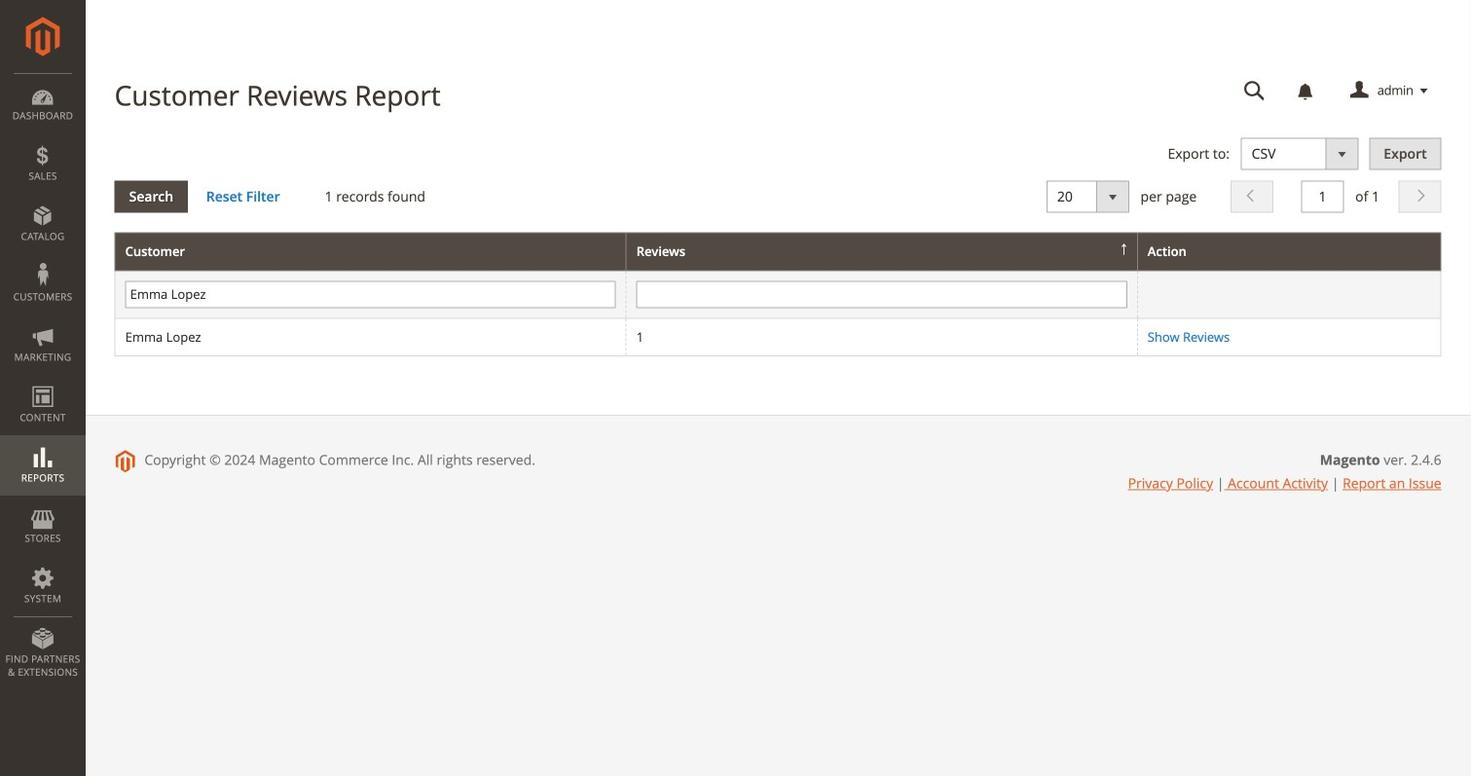 Task type: locate. For each thing, give the bounding box(es) containing it.
menu bar
[[0, 73, 86, 689]]

magento admin panel image
[[26, 17, 60, 56]]

None text field
[[1231, 74, 1280, 108], [125, 281, 616, 308], [637, 281, 1128, 308], [1231, 74, 1280, 108], [125, 281, 616, 308], [637, 281, 1128, 308]]

None text field
[[1302, 181, 1345, 213]]



